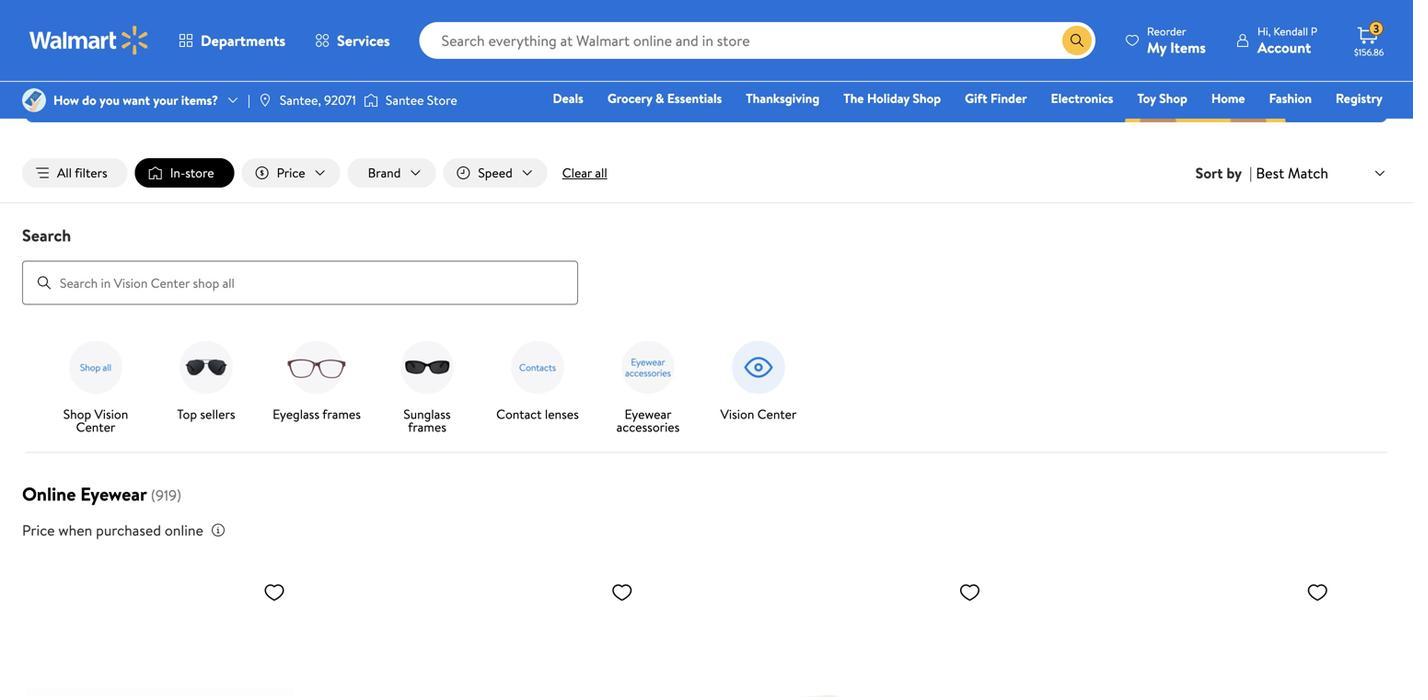 Task type: vqa. For each thing, say whether or not it's contained in the screenshot.
might
no



Task type: describe. For each thing, give the bounding box(es) containing it.
santee,
[[280, 91, 321, 109]]

clear all
[[562, 164, 607, 182]]

in-store button
[[135, 158, 234, 188]]

eyeglass frames
[[273, 406, 361, 424]]

add to favorites list, bio eyes women's be226 hibiscus crystal eyeglass frames image
[[611, 582, 633, 605]]

eyeglass
[[273, 406, 320, 424]]

reorder
[[1147, 23, 1186, 39]]

contact lenses
[[496, 406, 579, 424]]

fashion
[[1269, 89, 1312, 107]]

1 horizontal spatial center
[[758, 406, 797, 424]]

debit
[[1273, 115, 1304, 133]]

registry one debit
[[1242, 89, 1383, 133]]

shop eyewear & more.
[[627, 33, 786, 56]]

all
[[595, 164, 607, 182]]

brand button
[[348, 158, 436, 188]]

sort and filter section element
[[0, 144, 1413, 203]]

Walmart Site-Wide search field
[[420, 22, 1096, 59]]

gift finder link
[[957, 88, 1035, 108]]

services
[[337, 30, 390, 51]]

toy
[[1138, 89, 1156, 107]]

0 horizontal spatial |
[[248, 91, 250, 109]]

in-store
[[170, 164, 214, 182]]

top sellers
[[177, 406, 235, 424]]

you
[[99, 91, 120, 109]]

by
[[1227, 163, 1242, 183]]

vision center
[[721, 406, 797, 424]]

best match button
[[1253, 161, 1391, 185]]

brand
[[368, 164, 401, 182]]

speed
[[478, 164, 513, 182]]

gift finder
[[965, 89, 1027, 107]]

registry link
[[1328, 88, 1391, 108]]

vision inside vision center link
[[721, 406, 754, 424]]

3
[[1374, 21, 1380, 37]]

santee, 92071
[[280, 91, 356, 109]]

eyewear accessories link
[[600, 335, 696, 438]]

departments
[[201, 30, 286, 51]]

eyeglass frames link
[[269, 335, 365, 425]]

home link
[[1203, 88, 1254, 108]]

top
[[177, 406, 197, 424]]

hi, kendall p account
[[1258, 23, 1318, 58]]

online eyewear (919)
[[22, 482, 181, 507]]

$156.86
[[1354, 46, 1384, 58]]

best match
[[1256, 163, 1329, 183]]

sort
[[1196, 163, 1223, 183]]

price when purchased online
[[22, 521, 203, 541]]

electronics
[[1051, 89, 1114, 107]]

accessories
[[617, 419, 680, 437]]

sean john teacup image
[[721, 574, 988, 698]]

0 vertical spatial &
[[730, 33, 741, 56]]

registry
[[1336, 89, 1383, 107]]

electronics link
[[1043, 88, 1122, 108]]

vision center image
[[726, 335, 792, 401]]

sort by |
[[1196, 163, 1253, 183]]

shop inside "link"
[[1159, 89, 1188, 107]]

shop vision center image
[[63, 335, 129, 401]]

eyewear accessories
[[617, 406, 680, 437]]

shop vision center link
[[48, 335, 144, 438]]

| inside sort and filter section element
[[1250, 163, 1253, 183]]

items
[[1170, 37, 1206, 58]]

purchased
[[96, 521, 161, 541]]

contact lenses link
[[490, 335, 586, 425]]

how do you want your items?
[[53, 91, 218, 109]]

shop left eyewear
[[627, 33, 663, 56]]

walmart vision center. shop eyewear and more. image
[[26, 0, 1388, 123]]

Search in Vision Center shop all search field
[[22, 261, 578, 305]]

toy shop link
[[1129, 88, 1196, 108]]

how
[[53, 91, 79, 109]]

& inside grocery & essentials link
[[656, 89, 664, 107]]

vision center link
[[711, 335, 807, 425]]

best
[[1256, 163, 1285, 183]]

account
[[1258, 37, 1311, 58]]

top sellers link
[[158, 335, 254, 425]]

thanksgiving
[[746, 89, 820, 107]]

 image for how do you want your items?
[[22, 88, 46, 112]]

your
[[153, 91, 178, 109]]



Task type: locate. For each thing, give the bounding box(es) containing it.
1 horizontal spatial price
[[277, 164, 305, 182]]

more.
[[745, 33, 786, 56]]

deals
[[553, 89, 584, 107]]

frames for sunglass frames
[[408, 419, 446, 437]]

0 vertical spatial eyewear
[[625, 406, 672, 424]]

fashion link
[[1261, 88, 1320, 108]]

0 vertical spatial price
[[277, 164, 305, 182]]

add to favorites list, designer looks for less women's wop69 crystal/gold frames image
[[263, 582, 285, 605]]

0 vertical spatial |
[[248, 91, 250, 109]]

store
[[427, 91, 457, 109]]

price button
[[242, 158, 340, 188]]

frames right eyeglass
[[322, 406, 361, 424]]

2 vision from the left
[[721, 406, 754, 424]]

lenses
[[545, 406, 579, 424]]

the holiday shop
[[844, 89, 941, 107]]

clear all button
[[555, 158, 615, 188]]

want
[[123, 91, 150, 109]]

1 horizontal spatial &
[[730, 33, 741, 56]]

in-
[[170, 164, 185, 182]]

sunglass frames image
[[394, 335, 460, 401]]

walmart+ link
[[1320, 114, 1391, 134]]

essentials
[[667, 89, 722, 107]]

eyewear
[[667, 33, 726, 56]]

1 horizontal spatial frames
[[408, 419, 446, 437]]

price for price when purchased online
[[22, 521, 55, 541]]

&
[[730, 33, 741, 56], [656, 89, 664, 107]]

designer looks for less women's wop69 crystal/gold frames image
[[26, 574, 293, 698]]

frames inside sunglass frames
[[408, 419, 446, 437]]

eyewear down the eyewear accessories image at left
[[625, 406, 672, 424]]

center down "vision center" image
[[758, 406, 797, 424]]

| right the by
[[1250, 163, 1253, 183]]

grocery & essentials link
[[599, 88, 730, 108]]

search image
[[37, 276, 52, 291]]

1 horizontal spatial vision
[[721, 406, 754, 424]]

price for price
[[277, 164, 305, 182]]

kendall
[[1274, 23, 1308, 39]]

online
[[22, 482, 76, 507]]

& right grocery
[[656, 89, 664, 107]]

 image for santee store
[[364, 91, 378, 110]]

shop right toy
[[1159, 89, 1188, 107]]

search search field containing search
[[0, 224, 1413, 305]]

(919)
[[151, 486, 181, 506]]

add to favorites list, hard candy womens prescription glasses, highbrow image
[[1307, 582, 1329, 605]]

the holiday shop link
[[835, 88, 949, 108]]

gift
[[965, 89, 988, 107]]

one
[[1242, 115, 1270, 133]]

0 horizontal spatial center
[[76, 419, 115, 437]]

vision inside the "shop vision center"
[[94, 406, 128, 424]]

1 horizontal spatial  image
[[364, 91, 378, 110]]

thanksgiving link
[[738, 88, 828, 108]]

shop inside the "shop vision center"
[[63, 406, 91, 424]]

eyewear up "price when purchased online"
[[80, 482, 147, 507]]

online
[[165, 521, 203, 541]]

sunglass frames link
[[379, 335, 475, 438]]

0 horizontal spatial vision
[[94, 406, 128, 424]]

hi,
[[1258, 23, 1271, 39]]

all filters
[[57, 164, 107, 182]]

| right items?
[[248, 91, 250, 109]]

search
[[22, 224, 71, 247]]

deals link
[[545, 88, 592, 108]]

1 vertical spatial price
[[22, 521, 55, 541]]

p
[[1311, 23, 1318, 39]]

speed button
[[443, 158, 548, 188]]

finder
[[991, 89, 1027, 107]]

home
[[1212, 89, 1245, 107]]

price
[[277, 164, 305, 182], [22, 521, 55, 541]]

my
[[1147, 37, 1167, 58]]

match
[[1288, 163, 1329, 183]]

search icon image
[[1070, 33, 1085, 48]]

shop down shop vision center image in the left of the page
[[63, 406, 91, 424]]

grocery
[[608, 89, 652, 107]]

sunglass
[[404, 406, 451, 424]]

all
[[57, 164, 72, 182]]

 image left how
[[22, 88, 46, 112]]

grocery & essentials
[[608, 89, 722, 107]]

walmart image
[[29, 26, 149, 55]]

1 vision from the left
[[94, 406, 128, 424]]

clear
[[562, 164, 592, 182]]

1 vertical spatial |
[[1250, 163, 1253, 183]]

eyewear inside eyewear accessories
[[625, 406, 672, 424]]

all filters button
[[22, 158, 128, 188]]

 image right 92071 at top left
[[364, 91, 378, 110]]

sellers
[[200, 406, 235, 424]]

0 horizontal spatial eyewear
[[80, 482, 147, 507]]

1 vertical spatial search search field
[[0, 224, 1413, 305]]

holiday
[[867, 89, 910, 107]]

walmart+
[[1328, 115, 1383, 133]]

eyewear accessories image
[[615, 335, 681, 401]]

frames
[[322, 406, 361, 424], [408, 419, 446, 437]]

vision down "vision center" image
[[721, 406, 754, 424]]

legal information image
[[211, 524, 226, 538]]

contact
[[496, 406, 542, 424]]

1 horizontal spatial |
[[1250, 163, 1253, 183]]

price down santee,
[[277, 164, 305, 182]]

0 horizontal spatial &
[[656, 89, 664, 107]]

frames for eyeglass frames
[[322, 406, 361, 424]]

1 vertical spatial eyewear
[[80, 482, 147, 507]]

one debit link
[[1234, 114, 1312, 134]]

add to favorites list, sean john teacup image
[[959, 582, 981, 605]]

1 horizontal spatial eyewear
[[625, 406, 672, 424]]

the
[[844, 89, 864, 107]]

vision down shop vision center image in the left of the page
[[94, 406, 128, 424]]

vision
[[94, 406, 128, 424], [721, 406, 754, 424]]

contact lenses image
[[505, 335, 571, 401]]

santee
[[386, 91, 424, 109]]

1 vertical spatial &
[[656, 89, 664, 107]]

filters
[[75, 164, 107, 182]]

santee store
[[386, 91, 457, 109]]

do
[[82, 91, 96, 109]]

|
[[248, 91, 250, 109], [1250, 163, 1253, 183]]

when
[[58, 521, 92, 541]]

shop right the holiday
[[913, 89, 941, 107]]

shop vision center
[[63, 406, 128, 437]]

eyewear
[[625, 406, 672, 424], [80, 482, 147, 507]]

items?
[[181, 91, 218, 109]]

eyeglass frames image
[[284, 335, 350, 401]]

center inside the "shop vision center"
[[76, 419, 115, 437]]

Search search field
[[420, 22, 1096, 59], [0, 224, 1413, 305]]

& left more. in the right of the page
[[730, 33, 741, 56]]

hard candy womens prescription glasses, highbrow image
[[1069, 574, 1336, 698]]

bio eyes women's be226 hibiscus crystal eyeglass frames image
[[374, 574, 641, 698]]

92071
[[324, 91, 356, 109]]

frames down sunglass frames image
[[408, 419, 446, 437]]

price left when
[[22, 521, 55, 541]]

departments button
[[164, 18, 300, 63]]

price inside dropdown button
[[277, 164, 305, 182]]

 image
[[22, 88, 46, 112], [364, 91, 378, 110]]

0 horizontal spatial price
[[22, 521, 55, 541]]

0 horizontal spatial  image
[[22, 88, 46, 112]]

reorder my items
[[1147, 23, 1206, 58]]

shop
[[627, 33, 663, 56], [913, 89, 941, 107], [1159, 89, 1188, 107], [63, 406, 91, 424]]

0 vertical spatial search search field
[[420, 22, 1096, 59]]

top sellers image
[[173, 335, 239, 401]]

toy shop
[[1138, 89, 1188, 107]]

center down shop vision center image in the left of the page
[[76, 419, 115, 437]]

 image
[[258, 93, 272, 108]]

0 horizontal spatial frames
[[322, 406, 361, 424]]



